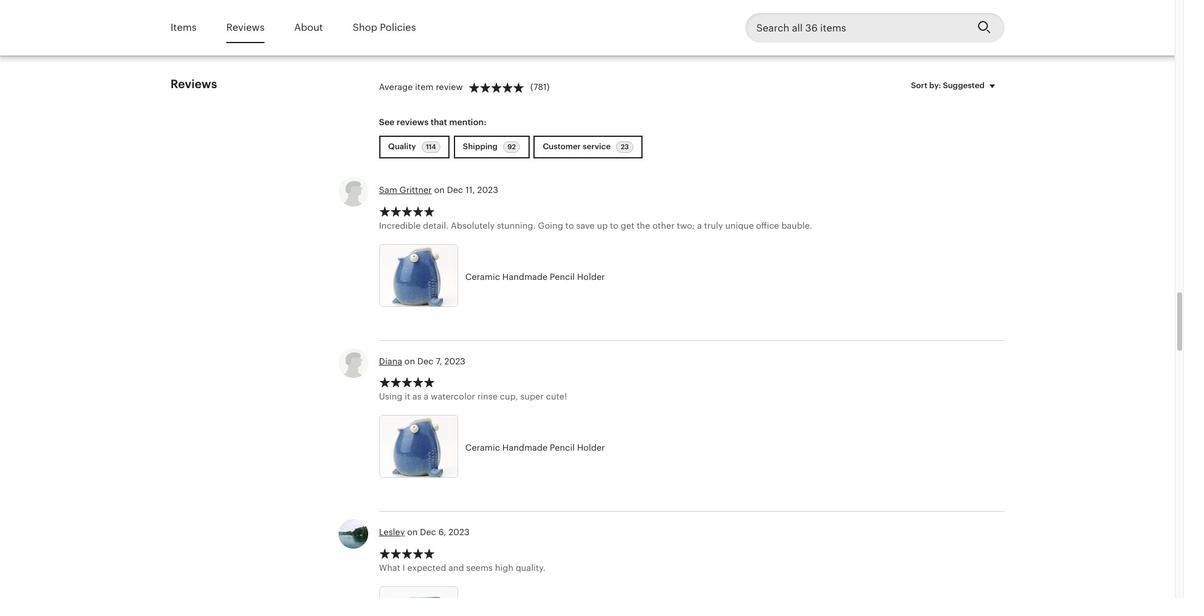 Task type: vqa. For each thing, say whether or not it's contained in the screenshot.
KoiKoiStore
no



Task type: locate. For each thing, give the bounding box(es) containing it.
ceramic handmade pencil holder
[[465, 272, 605, 282], [465, 443, 605, 453]]

to right up
[[610, 221, 619, 231]]

bauble.
[[782, 221, 813, 231]]

1 to from the left
[[566, 221, 574, 231]]

on for on dec 6, 2023
[[407, 527, 418, 537]]

cup,
[[500, 392, 518, 402]]

ceramic handmade pencil holder for cup,
[[465, 443, 605, 453]]

ceramic handmade pencil holder down super
[[465, 443, 605, 453]]

1 pencil from the top
[[550, 272, 575, 282]]

1 vertical spatial 2023
[[445, 356, 466, 366]]

to left save
[[566, 221, 574, 231]]

ceramic down rinse
[[465, 443, 500, 453]]

1 ceramic from the top
[[465, 272, 500, 282]]

items
[[171, 21, 197, 33]]

on for on dec 7, 2023
[[405, 356, 415, 366]]

dec left 6,
[[420, 527, 436, 537]]

shop policies
[[353, 21, 416, 33]]

1 vertical spatial holder
[[577, 443, 605, 453]]

0 vertical spatial ceramic
[[465, 272, 500, 282]]

0 vertical spatial pencil
[[550, 272, 575, 282]]

a right as
[[424, 392, 429, 402]]

2 ceramic handmade pencil holder from the top
[[465, 443, 605, 453]]

shop policies link
[[353, 13, 416, 42]]

0 vertical spatial ceramic handmade pencil holder link
[[379, 244, 867, 311]]

office
[[756, 221, 779, 231]]

lesley
[[379, 527, 405, 537]]

dec left 11,
[[447, 185, 463, 195]]

2023 right 7,
[[445, 356, 466, 366]]

lesley on dec 6, 2023
[[379, 527, 470, 537]]

1 holder from the top
[[577, 272, 605, 282]]

sort by: suggested
[[911, 81, 985, 90]]

1 vertical spatial on
[[405, 356, 415, 366]]

1 vertical spatial ceramic handmade pencil holder link
[[379, 415, 867, 482]]

2 holder from the top
[[577, 443, 605, 453]]

1 vertical spatial ceramic
[[465, 443, 500, 453]]

about link
[[294, 13, 323, 42]]

super
[[521, 392, 544, 402]]

item
[[415, 82, 434, 92]]

handmade down stunning.
[[503, 272, 548, 282]]

1 horizontal spatial reviews
[[226, 21, 265, 33]]

two;
[[677, 221, 695, 231]]

1 ceramic handmade pencil holder from the top
[[465, 272, 605, 282]]

as
[[413, 392, 422, 402]]

1 vertical spatial pencil
[[550, 443, 575, 453]]

customer
[[543, 142, 581, 151]]

pencil down going
[[550, 272, 575, 282]]

ceramic down absolutely
[[465, 272, 500, 282]]

2023 right 6,
[[449, 527, 470, 537]]

pencil
[[550, 272, 575, 282], [550, 443, 575, 453]]

1 horizontal spatial to
[[610, 221, 619, 231]]

pencil down cute!
[[550, 443, 575, 453]]

0 horizontal spatial to
[[566, 221, 574, 231]]

1 vertical spatial reviews
[[171, 78, 217, 91]]

114
[[426, 143, 436, 151]]

to
[[566, 221, 574, 231], [610, 221, 619, 231]]

0 vertical spatial holder
[[577, 272, 605, 282]]

seems
[[466, 563, 493, 573]]

1 vertical spatial ceramic handmade pencil holder
[[465, 443, 605, 453]]

6,
[[439, 527, 446, 537]]

0 vertical spatial reviews
[[226, 21, 265, 33]]

2023
[[477, 185, 498, 195], [445, 356, 466, 366], [449, 527, 470, 537]]

0 vertical spatial handmade
[[503, 272, 548, 282]]

1 ceramic handmade pencil holder link from the top
[[379, 244, 867, 311]]

by:
[[930, 81, 941, 90]]

and
[[449, 563, 464, 573]]

quality.
[[516, 563, 546, 573]]

ceramic handmade pencil holder down going
[[465, 272, 605, 282]]

ceramic
[[465, 272, 500, 282], [465, 443, 500, 453]]

incredible
[[379, 221, 421, 231]]

save
[[576, 221, 595, 231]]

high
[[495, 563, 514, 573]]

1 vertical spatial handmade
[[503, 443, 548, 453]]

a
[[697, 221, 702, 231], [424, 392, 429, 402]]

reviews
[[397, 117, 429, 127]]

on
[[434, 185, 445, 195], [405, 356, 415, 366], [407, 527, 418, 537]]

about
[[294, 21, 323, 33]]

1 vertical spatial dec
[[418, 356, 434, 366]]

2 vertical spatial 2023
[[449, 527, 470, 537]]

a right two;
[[697, 221, 702, 231]]

reviews
[[226, 21, 265, 33], [171, 78, 217, 91]]

quality
[[388, 142, 418, 151]]

on right lesley
[[407, 527, 418, 537]]

holder
[[577, 272, 605, 282], [577, 443, 605, 453]]

average
[[379, 82, 413, 92]]

diana on dec 7, 2023
[[379, 356, 466, 366]]

11,
[[466, 185, 475, 195]]

$ 24.07
[[847, 2, 880, 14]]

the
[[637, 221, 650, 231]]

dec
[[447, 185, 463, 195], [418, 356, 434, 366], [420, 527, 436, 537]]

diana
[[379, 356, 402, 366]]

0 vertical spatial ceramic handmade pencil holder
[[465, 272, 605, 282]]

see reviews that mention:
[[379, 117, 487, 127]]

0 vertical spatial a
[[697, 221, 702, 231]]

handmade ceramic mug, ceramic large coffee mug, best selling mugs, ceramic espresso cup image
[[379, 586, 458, 598]]

2 vertical spatial dec
[[420, 527, 436, 537]]

dec for 7,
[[418, 356, 434, 366]]

2 pencil from the top
[[550, 443, 575, 453]]

ceramic for watercolor
[[465, 443, 500, 453]]

handmade down super
[[503, 443, 548, 453]]

i
[[403, 563, 405, 573]]

2 handmade from the top
[[503, 443, 548, 453]]

2 vertical spatial on
[[407, 527, 418, 537]]

dec left 7,
[[418, 356, 434, 366]]

Search all 36 items text field
[[746, 13, 968, 43]]

2023 right 11,
[[477, 185, 498, 195]]

incredible detail. absolutely stunning. going to save up to get the other two; a truly unique office bauble.
[[379, 221, 813, 231]]

ceramic handmade pencil holder link for to
[[379, 244, 867, 311]]

0 horizontal spatial a
[[424, 392, 429, 402]]

1 vertical spatial a
[[424, 392, 429, 402]]

policies
[[380, 21, 416, 33]]

2 ceramic from the top
[[465, 443, 500, 453]]

suggested
[[943, 81, 985, 90]]

review
[[436, 82, 463, 92]]

on right diana
[[405, 356, 415, 366]]

handmade for to
[[503, 272, 548, 282]]

1 handmade from the top
[[503, 272, 548, 282]]

handmade
[[503, 272, 548, 282], [503, 443, 548, 453]]

what i expected and seems high quality.
[[379, 563, 546, 573]]

what
[[379, 563, 400, 573]]

ceramic handmade pencil holder link
[[379, 244, 867, 311], [379, 415, 867, 482]]

on right grittner
[[434, 185, 445, 195]]

2 ceramic handmade pencil holder link from the top
[[379, 415, 867, 482]]

92
[[508, 143, 516, 151]]



Task type: describe. For each thing, give the bounding box(es) containing it.
sam
[[379, 185, 397, 195]]

going
[[538, 221, 563, 231]]

sam grittner on dec 11, 2023
[[379, 185, 498, 195]]

cute!
[[546, 392, 567, 402]]

average item review
[[379, 82, 463, 92]]

truly
[[704, 221, 723, 231]]

2 to from the left
[[610, 221, 619, 231]]

expected
[[408, 563, 446, 573]]

holder for to
[[577, 272, 605, 282]]

shipping
[[463, 142, 500, 151]]

that
[[431, 117, 447, 127]]

reviews link
[[226, 13, 265, 42]]

pencil for super
[[550, 443, 575, 453]]

24.07
[[853, 2, 880, 14]]

lesley link
[[379, 527, 405, 537]]

1 horizontal spatial a
[[697, 221, 702, 231]]

up
[[597, 221, 608, 231]]

2023 for diana on dec 7, 2023
[[445, 356, 466, 366]]

customer service
[[543, 142, 613, 151]]

ceramic handmade pencil holder for save
[[465, 272, 605, 282]]

diana link
[[379, 356, 402, 366]]

sort
[[911, 81, 928, 90]]

0 vertical spatial dec
[[447, 185, 463, 195]]

using
[[379, 392, 403, 402]]

get
[[621, 221, 635, 231]]

using it as a watercolor rinse cup, super cute!
[[379, 392, 567, 402]]

shop
[[353, 21, 377, 33]]

dec for 6,
[[420, 527, 436, 537]]

(781)
[[531, 82, 550, 92]]

0 vertical spatial on
[[434, 185, 445, 195]]

see
[[379, 117, 395, 127]]

grittner
[[400, 185, 432, 195]]

7,
[[436, 356, 442, 366]]

pencil for up
[[550, 272, 575, 282]]

$
[[847, 2, 853, 14]]

ceramic handmade pencil holder link for cute!
[[379, 415, 867, 482]]

items link
[[171, 13, 197, 42]]

23
[[621, 143, 629, 151]]

mention:
[[449, 117, 487, 127]]

0 horizontal spatial reviews
[[171, 78, 217, 91]]

handmade for rinse
[[503, 443, 548, 453]]

absolutely
[[451, 221, 495, 231]]

rinse
[[478, 392, 498, 402]]

sam grittner link
[[379, 185, 432, 195]]

watercolor
[[431, 392, 475, 402]]

unique
[[725, 221, 754, 231]]

stunning.
[[497, 221, 536, 231]]

ceramic for going
[[465, 272, 500, 282]]

holder for cute!
[[577, 443, 605, 453]]

sort by: suggested button
[[902, 73, 1009, 99]]

it
[[405, 392, 410, 402]]

2023 for lesley on dec 6, 2023
[[449, 527, 470, 537]]

detail.
[[423, 221, 449, 231]]

other
[[653, 221, 675, 231]]

service
[[583, 142, 611, 151]]

0 vertical spatial 2023
[[477, 185, 498, 195]]



